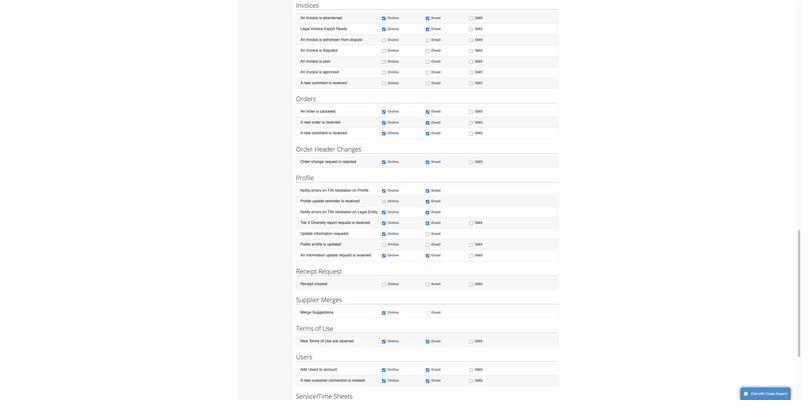 Task type: describe. For each thing, give the bounding box(es) containing it.
disputed
[[323, 48, 338, 53]]

23 online from the top
[[388, 378, 399, 382]]

chat with coupa support button
[[741, 387, 792, 400]]

18 sms from the top
[[475, 378, 483, 382]]

7 online from the top
[[388, 81, 399, 85]]

1 email from the top
[[432, 16, 441, 20]]

are
[[333, 339, 339, 343]]

chat
[[752, 392, 759, 396]]

21 email from the top
[[432, 339, 441, 343]]

add
[[301, 367, 308, 372]]

22 online from the top
[[388, 368, 399, 372]]

abandoned
[[323, 16, 342, 20]]

tier 2 diversity report request is received
[[301, 220, 370, 225]]

customer
[[312, 378, 328, 382]]

changes
[[337, 145, 362, 153]]

1 online from the top
[[388, 16, 399, 20]]

an order is canceled
[[301, 109, 336, 114]]

an for an order is canceled
[[301, 109, 305, 114]]

merges
[[321, 295, 342, 304]]

invoice
[[311, 27, 323, 31]]

14 sms from the top
[[475, 253, 483, 257]]

errors for notify errors on tin validation on legal entity
[[312, 210, 322, 214]]

receipt request
[[296, 267, 342, 275]]

0 vertical spatial users
[[296, 352, 313, 361]]

1 horizontal spatial created
[[352, 378, 365, 382]]

17 email from the top
[[432, 242, 441, 246]]

dispute
[[350, 37, 363, 42]]

profile
[[312, 242, 323, 246]]

2 a from the top
[[301, 120, 303, 124]]

profile for profile update reminder is received
[[301, 199, 312, 203]]

13 email from the top
[[432, 199, 441, 203]]

1 vertical spatial terms
[[309, 339, 320, 343]]

17 online from the top
[[388, 242, 399, 246]]

support
[[777, 392, 788, 396]]

add users to account
[[301, 367, 337, 372]]

invoices
[[296, 1, 319, 10]]

public
[[301, 242, 311, 246]]

1 vertical spatial update
[[327, 253, 338, 257]]

on up profile update reminder is received
[[323, 188, 327, 192]]

new
[[301, 339, 308, 343]]

4 new from the top
[[304, 378, 311, 382]]

16 email from the top
[[432, 232, 441, 236]]

8 online from the top
[[388, 109, 399, 114]]

notify for notify errors on tin validation on profile
[[301, 188, 311, 192]]

0 vertical spatial order
[[307, 109, 315, 114]]

canceled
[[320, 109, 336, 114]]

requests
[[334, 231, 349, 236]]

3 new from the top
[[304, 131, 311, 135]]

invoice for paid
[[307, 59, 318, 63]]

tier
[[301, 220, 307, 225]]

1 vertical spatial request
[[338, 220, 351, 225]]

19 email from the top
[[432, 282, 441, 286]]

14 email from the top
[[432, 210, 441, 214]]

on left entity
[[353, 210, 357, 214]]

12 online from the top
[[388, 188, 399, 192]]

validation for profile
[[335, 188, 352, 192]]

0 vertical spatial use
[[323, 324, 334, 333]]

4 online from the top
[[388, 48, 399, 53]]

update information requests
[[301, 231, 349, 236]]

22 email from the top
[[432, 368, 441, 372]]

0 horizontal spatial created
[[315, 281, 328, 286]]

1 a from the top
[[301, 81, 303, 85]]

with
[[760, 392, 765, 396]]

12 email from the top
[[432, 188, 441, 192]]

4 a from the top
[[301, 378, 303, 382]]

invoice for abandoned
[[307, 16, 318, 20]]

21 online from the top
[[388, 339, 399, 343]]

12 sms from the top
[[475, 221, 483, 225]]

request
[[319, 267, 342, 275]]

13 sms from the top
[[475, 242, 483, 246]]

on up notify errors on tin validation on legal entity
[[353, 188, 357, 192]]

updated
[[328, 242, 341, 246]]

account
[[324, 367, 337, 372]]

an invoice is approved
[[301, 70, 339, 74]]

1 vertical spatial of
[[321, 339, 324, 343]]

rejected
[[343, 159, 357, 164]]

11 email from the top
[[432, 160, 441, 164]]

5 online from the top
[[388, 59, 399, 63]]

a new order is received
[[301, 120, 341, 124]]

supplier merges
[[296, 295, 342, 304]]

header
[[315, 145, 336, 153]]

5 sms from the top
[[475, 59, 483, 63]]

7 sms from the top
[[475, 81, 483, 85]]

4 sms from the top
[[475, 48, 483, 53]]

1 vertical spatial users
[[309, 367, 319, 372]]

an invoice is withdrawn from dispute
[[301, 37, 363, 42]]

entity
[[369, 210, 378, 214]]

legal invoice export ready
[[301, 27, 348, 31]]

invoice for disputed
[[307, 48, 318, 53]]

merge suggestions
[[301, 310, 334, 314]]

6 online from the top
[[388, 70, 399, 74]]

paid
[[323, 59, 331, 63]]

23 email from the top
[[432, 378, 441, 382]]

an for an invoice is disputed
[[301, 48, 305, 53]]

10 online from the top
[[388, 131, 399, 135]]

6 sms from the top
[[475, 70, 483, 74]]

20 email from the top
[[432, 310, 441, 314]]

2 online from the top
[[388, 27, 399, 31]]

change
[[312, 159, 324, 164]]

report
[[327, 220, 337, 225]]

16 sms from the top
[[475, 339, 483, 343]]

new terms of use are received
[[301, 339, 354, 343]]

20 online from the top
[[388, 310, 399, 314]]

11 online from the top
[[388, 160, 399, 164]]

4 email from the top
[[432, 48, 441, 53]]

export
[[324, 27, 335, 31]]

validation for legal
[[335, 210, 352, 214]]

connection
[[329, 378, 348, 382]]

11 sms from the top
[[475, 160, 483, 164]]

14 online from the top
[[388, 210, 399, 214]]

17 sms from the top
[[475, 368, 483, 372]]

profile update reminder is received
[[301, 199, 360, 203]]



Task type: locate. For each thing, give the bounding box(es) containing it.
a
[[301, 81, 303, 85], [301, 120, 303, 124], [301, 131, 303, 135], [301, 378, 303, 382]]

terms up new
[[296, 324, 314, 333]]

0 vertical spatial created
[[315, 281, 328, 286]]

2 new from the top
[[304, 120, 311, 124]]

use
[[323, 324, 334, 333], [325, 339, 332, 343]]

0 vertical spatial legal
[[301, 27, 310, 31]]

2 an from the top
[[301, 37, 305, 42]]

notify errors on tin validation on profile
[[301, 188, 369, 192]]

9 email from the top
[[432, 120, 441, 124]]

2 tin from the top
[[328, 210, 334, 214]]

update down updated
[[327, 253, 338, 257]]

coupa
[[766, 392, 776, 396]]

notify for notify errors on tin validation on legal entity
[[301, 210, 311, 214]]

invoice for withdrawn
[[307, 37, 318, 42]]

order down an order is canceled
[[312, 120, 321, 124]]

19 online from the top
[[388, 282, 399, 286]]

validation up tier 2 diversity report request is received
[[335, 210, 352, 214]]

comment
[[312, 81, 328, 85], [312, 131, 328, 135]]

created right connection
[[352, 378, 365, 382]]

of up new terms of use are received
[[316, 324, 321, 333]]

profile for profile
[[296, 173, 314, 182]]

order change request is rejected
[[301, 159, 357, 164]]

new
[[304, 81, 311, 85], [304, 120, 311, 124], [304, 131, 311, 135], [304, 378, 311, 382]]

request down order header changes
[[325, 159, 338, 164]]

0 horizontal spatial legal
[[301, 27, 310, 31]]

errors up diversity
[[312, 210, 322, 214]]

diversity
[[311, 220, 326, 225]]

invoice
[[307, 16, 318, 20], [307, 37, 318, 42], [307, 48, 318, 53], [307, 59, 318, 63], [307, 70, 318, 74]]

1 comment from the top
[[312, 81, 328, 85]]

an for an invoice is withdrawn from dispute
[[301, 37, 305, 42]]

receipt created
[[301, 281, 328, 286]]

terms right new
[[309, 339, 320, 343]]

received
[[333, 81, 347, 85], [326, 120, 341, 124], [333, 131, 347, 135], [345, 199, 360, 203], [356, 220, 370, 225], [357, 253, 371, 257], [340, 339, 354, 343]]

legal
[[301, 27, 310, 31], [358, 210, 367, 214]]

2 vertical spatial request
[[339, 253, 352, 257]]

0 vertical spatial a new comment is received
[[301, 81, 347, 85]]

information for an
[[307, 253, 325, 257]]

notify
[[301, 188, 311, 192], [301, 210, 311, 214]]

approved
[[323, 70, 339, 74]]

0 horizontal spatial update
[[313, 199, 324, 203]]

2 comment from the top
[[312, 131, 328, 135]]

online
[[388, 16, 399, 20], [388, 27, 399, 31], [388, 38, 399, 42], [388, 48, 399, 53], [388, 59, 399, 63], [388, 70, 399, 74], [388, 81, 399, 85], [388, 109, 399, 114], [388, 120, 399, 124], [388, 131, 399, 135], [388, 160, 399, 164], [388, 188, 399, 192], [388, 199, 399, 203], [388, 210, 399, 214], [388, 221, 399, 225], [388, 232, 399, 236], [388, 242, 399, 246], [388, 253, 399, 257], [388, 282, 399, 286], [388, 310, 399, 314], [388, 339, 399, 343], [388, 368, 399, 372], [388, 378, 399, 382]]

request up requests
[[338, 220, 351, 225]]

terms
[[296, 324, 314, 333], [309, 339, 320, 343]]

new down an order is canceled
[[304, 120, 311, 124]]

2 vertical spatial profile
[[301, 199, 312, 203]]

receipt for receipt request
[[296, 267, 317, 275]]

update left reminder
[[313, 199, 324, 203]]

orders
[[296, 94, 316, 103]]

errors
[[312, 188, 322, 192], [312, 210, 322, 214]]

notify up profile update reminder is received
[[301, 188, 311, 192]]

None checkbox
[[426, 28, 430, 31], [470, 28, 473, 31], [383, 38, 386, 42], [383, 49, 386, 53], [426, 49, 430, 53], [470, 49, 473, 53], [383, 60, 386, 64], [426, 60, 430, 64], [470, 60, 473, 64], [426, 82, 430, 85], [383, 121, 386, 125], [426, 121, 430, 125], [383, 132, 386, 135], [426, 132, 430, 135], [470, 132, 473, 135], [383, 160, 386, 164], [470, 160, 473, 164], [383, 189, 386, 193], [426, 200, 430, 203], [383, 243, 386, 247], [383, 254, 386, 258], [426, 254, 430, 258], [470, 254, 473, 258], [470, 283, 473, 286], [383, 311, 386, 315], [383, 340, 386, 343], [383, 368, 386, 372], [426, 379, 430, 383], [426, 28, 430, 31], [470, 28, 473, 31], [383, 38, 386, 42], [383, 49, 386, 53], [426, 49, 430, 53], [470, 49, 473, 53], [383, 60, 386, 64], [426, 60, 430, 64], [470, 60, 473, 64], [426, 82, 430, 85], [383, 121, 386, 125], [426, 121, 430, 125], [383, 132, 386, 135], [426, 132, 430, 135], [470, 132, 473, 135], [383, 160, 386, 164], [470, 160, 473, 164], [383, 189, 386, 193], [426, 200, 430, 203], [383, 243, 386, 247], [383, 254, 386, 258], [426, 254, 430, 258], [470, 254, 473, 258], [470, 283, 473, 286], [383, 311, 386, 315], [383, 340, 386, 343], [383, 368, 386, 372], [426, 379, 430, 383]]

withdrawn
[[323, 37, 341, 42]]

1 validation from the top
[[335, 188, 352, 192]]

order up 'change'
[[296, 145, 313, 153]]

1 vertical spatial information
[[307, 253, 325, 257]]

an down "an invoice is disputed"
[[301, 59, 305, 63]]

15 email from the top
[[432, 221, 441, 225]]

use up new terms of use are received
[[323, 324, 334, 333]]

an down invoices
[[301, 16, 305, 20]]

information up public profile is updated
[[314, 231, 333, 236]]

3 email from the top
[[432, 38, 441, 42]]

3 online from the top
[[388, 38, 399, 42]]

invoice up invoice
[[307, 16, 318, 20]]

1 horizontal spatial legal
[[358, 210, 367, 214]]

a up orders
[[301, 81, 303, 85]]

order header changes
[[296, 145, 362, 153]]

0 vertical spatial errors
[[312, 188, 322, 192]]

a new comment is received
[[301, 81, 347, 85], [301, 131, 347, 135]]

on
[[323, 188, 327, 192], [353, 188, 357, 192], [323, 210, 327, 214], [353, 210, 357, 214]]

8 email from the top
[[432, 109, 441, 114]]

3 an from the top
[[301, 48, 305, 53]]

2 errors from the top
[[312, 210, 322, 214]]

order
[[296, 145, 313, 153], [301, 159, 311, 164]]

1 vertical spatial errors
[[312, 210, 322, 214]]

to
[[320, 367, 323, 372]]

email
[[432, 16, 441, 20], [432, 27, 441, 31], [432, 38, 441, 42], [432, 48, 441, 53], [432, 59, 441, 63], [432, 70, 441, 74], [432, 81, 441, 85], [432, 109, 441, 114], [432, 120, 441, 124], [432, 131, 441, 135], [432, 160, 441, 164], [432, 188, 441, 192], [432, 199, 441, 203], [432, 210, 441, 214], [432, 221, 441, 225], [432, 232, 441, 236], [432, 242, 441, 246], [432, 253, 441, 257], [432, 282, 441, 286], [432, 310, 441, 314], [432, 339, 441, 343], [432, 368, 441, 372], [432, 378, 441, 382]]

an up "an invoice is disputed"
[[301, 37, 305, 42]]

3 sms from the top
[[475, 38, 483, 42]]

an information update request is received
[[301, 253, 371, 257]]

6 an from the top
[[301, 109, 305, 114]]

2 email from the top
[[432, 27, 441, 31]]

chat with coupa support
[[752, 392, 788, 396]]

receipt for receipt created
[[301, 281, 314, 286]]

errors up profile update reminder is received
[[312, 188, 322, 192]]

on down profile update reminder is received
[[323, 210, 327, 214]]

2 sms from the top
[[475, 27, 483, 31]]

information for update
[[314, 231, 333, 236]]

1 invoice from the top
[[307, 16, 318, 20]]

an for an invoice is paid
[[301, 59, 305, 63]]

9 online from the top
[[388, 120, 399, 124]]

7 an from the top
[[301, 253, 305, 257]]

information
[[314, 231, 333, 236], [307, 253, 325, 257]]

users left to
[[309, 367, 319, 372]]

13 online from the top
[[388, 199, 399, 203]]

tin up profile update reminder is received
[[328, 188, 334, 192]]

order down orders
[[307, 109, 315, 114]]

a new customer connection is created
[[301, 378, 365, 382]]

1 tin from the top
[[328, 188, 334, 192]]

1 vertical spatial created
[[352, 378, 365, 382]]

an for an invoice is abandoned
[[301, 16, 305, 20]]

3 a from the top
[[301, 131, 303, 135]]

0 vertical spatial information
[[314, 231, 333, 236]]

an down orders
[[301, 109, 305, 114]]

1 a new comment is received from the top
[[301, 81, 347, 85]]

a new comment is received down the an invoice is approved on the left top of page
[[301, 81, 347, 85]]

2
[[308, 220, 310, 225]]

of
[[316, 324, 321, 333], [321, 339, 324, 343]]

1 vertical spatial notify
[[301, 210, 311, 214]]

comment down the a new order is received
[[312, 131, 328, 135]]

1 new from the top
[[304, 81, 311, 85]]

tin down profile update reminder is received
[[328, 210, 334, 214]]

terms of use
[[296, 324, 334, 333]]

0 vertical spatial comment
[[312, 81, 328, 85]]

invoice down invoice
[[307, 37, 318, 42]]

an down "an invoice is paid"
[[301, 70, 305, 74]]

order
[[307, 109, 315, 114], [312, 120, 321, 124]]

an up "an invoice is paid"
[[301, 48, 305, 53]]

an
[[301, 16, 305, 20], [301, 37, 305, 42], [301, 48, 305, 53], [301, 59, 305, 63], [301, 70, 305, 74], [301, 109, 305, 114], [301, 253, 305, 257]]

notify up the tier
[[301, 210, 311, 214]]

an invoice is abandoned
[[301, 16, 342, 20]]

an invoice is disputed
[[301, 48, 338, 53]]

reminder
[[325, 199, 341, 203]]

receipt up receipt created
[[296, 267, 317, 275]]

update
[[313, 199, 324, 203], [327, 253, 338, 257]]

request
[[325, 159, 338, 164], [338, 220, 351, 225], [339, 253, 352, 257]]

an for an information update request is received
[[301, 253, 305, 257]]

information down profile
[[307, 253, 325, 257]]

profile
[[296, 173, 314, 182], [358, 188, 369, 192], [301, 199, 312, 203]]

tin for legal
[[328, 210, 334, 214]]

created down receipt request at left
[[315, 281, 328, 286]]

a down add
[[301, 378, 303, 382]]

4 an from the top
[[301, 59, 305, 63]]

new down the a new order is received
[[304, 131, 311, 135]]

profile up entity
[[358, 188, 369, 192]]

0 vertical spatial of
[[316, 324, 321, 333]]

0 vertical spatial update
[[313, 199, 324, 203]]

1 vertical spatial validation
[[335, 210, 352, 214]]

merge
[[301, 310, 312, 314]]

is
[[319, 16, 322, 20], [319, 37, 322, 42], [319, 48, 322, 53], [319, 59, 322, 63], [319, 70, 322, 74], [329, 81, 332, 85], [317, 109, 319, 114], [322, 120, 325, 124], [329, 131, 332, 135], [339, 159, 342, 164], [342, 199, 344, 203], [352, 220, 355, 225], [324, 242, 327, 246], [353, 253, 356, 257], [349, 378, 351, 382]]

of left are
[[321, 339, 324, 343]]

suggestions
[[313, 310, 334, 314]]

update
[[301, 231, 313, 236]]

1 vertical spatial order
[[301, 159, 311, 164]]

ready
[[337, 27, 348, 31]]

an invoice is paid
[[301, 59, 331, 63]]

15 sms from the top
[[475, 282, 483, 286]]

2 invoice from the top
[[307, 37, 318, 42]]

comment down the an invoice is approved on the left top of page
[[312, 81, 328, 85]]

tin for profile
[[328, 188, 334, 192]]

invoice for approved
[[307, 70, 318, 74]]

order left 'change'
[[301, 159, 311, 164]]

1 errors from the top
[[312, 188, 322, 192]]

10 sms from the top
[[475, 131, 483, 135]]

validation
[[335, 188, 352, 192], [335, 210, 352, 214]]

order for order change request is rejected
[[301, 159, 311, 164]]

1 notify from the top
[[301, 188, 311, 192]]

created
[[315, 281, 328, 286], [352, 378, 365, 382]]

notify errors on tin validation on legal entity
[[301, 210, 378, 214]]

9 sms from the top
[[475, 120, 483, 124]]

invoice down "an invoice is disputed"
[[307, 59, 318, 63]]

5 an from the top
[[301, 70, 305, 74]]

1 vertical spatial receipt
[[301, 281, 314, 286]]

0 vertical spatial tin
[[328, 188, 334, 192]]

new up orders
[[304, 81, 311, 85]]

profile down 'change'
[[296, 173, 314, 182]]

2 a new comment is received from the top
[[301, 131, 347, 135]]

5 email from the top
[[432, 59, 441, 63]]

tin
[[328, 188, 334, 192], [328, 210, 334, 214]]

use left are
[[325, 339, 332, 343]]

a new comment is received down the a new order is received
[[301, 131, 347, 135]]

receipt
[[296, 267, 317, 275], [301, 281, 314, 286]]

a down an order is canceled
[[301, 120, 303, 124]]

1 horizontal spatial update
[[327, 253, 338, 257]]

public profile is updated
[[301, 242, 341, 246]]

0 vertical spatial validation
[[335, 188, 352, 192]]

a down the a new order is received
[[301, 131, 303, 135]]

1 vertical spatial use
[[325, 339, 332, 343]]

18 online from the top
[[388, 253, 399, 257]]

0 vertical spatial order
[[296, 145, 313, 153]]

new down add
[[304, 378, 311, 382]]

1 vertical spatial profile
[[358, 188, 369, 192]]

request down updated
[[339, 253, 352, 257]]

0 vertical spatial receipt
[[296, 267, 317, 275]]

1 vertical spatial comment
[[312, 131, 328, 135]]

0 vertical spatial notify
[[301, 188, 311, 192]]

users up add
[[296, 352, 313, 361]]

1 vertical spatial legal
[[358, 210, 367, 214]]

from
[[342, 37, 349, 42]]

users
[[296, 352, 313, 361], [309, 367, 319, 372]]

2 validation from the top
[[335, 210, 352, 214]]

5 invoice from the top
[[307, 70, 318, 74]]

order for order header changes
[[296, 145, 313, 153]]

profile up the tier
[[301, 199, 312, 203]]

legal left invoice
[[301, 27, 310, 31]]

receipt up supplier
[[301, 281, 314, 286]]

4 invoice from the top
[[307, 59, 318, 63]]

3 invoice from the top
[[307, 48, 318, 53]]

7 email from the top
[[432, 81, 441, 85]]

supplier
[[296, 295, 320, 304]]

invoice up "an invoice is paid"
[[307, 48, 318, 53]]

0 vertical spatial terms
[[296, 324, 314, 333]]

0 vertical spatial profile
[[296, 173, 314, 182]]

2 notify from the top
[[301, 210, 311, 214]]

0 vertical spatial request
[[325, 159, 338, 164]]

1 an from the top
[[301, 16, 305, 20]]

10 email from the top
[[432, 131, 441, 135]]

an for an invoice is approved
[[301, 70, 305, 74]]

1 vertical spatial tin
[[328, 210, 334, 214]]

15 online from the top
[[388, 221, 399, 225]]

1 sms from the top
[[475, 16, 483, 20]]

errors for notify errors on tin validation on profile
[[312, 188, 322, 192]]

legal left entity
[[358, 210, 367, 214]]

None checkbox
[[383, 17, 386, 20], [426, 17, 430, 20], [470, 17, 473, 20], [383, 28, 386, 31], [426, 38, 430, 42], [470, 38, 473, 42], [383, 71, 386, 74], [426, 71, 430, 74], [470, 71, 473, 74], [383, 82, 386, 85], [470, 82, 473, 85], [383, 110, 386, 114], [426, 110, 430, 114], [470, 110, 473, 114], [470, 121, 473, 125], [426, 160, 430, 164], [426, 189, 430, 193], [383, 200, 386, 203], [383, 211, 386, 214], [426, 211, 430, 214], [383, 222, 386, 225], [426, 222, 430, 225], [470, 222, 473, 225], [383, 232, 386, 236], [426, 232, 430, 236], [426, 243, 430, 247], [470, 243, 473, 247], [383, 283, 386, 286], [426, 283, 430, 286], [426, 311, 430, 315], [426, 340, 430, 343], [470, 340, 473, 343], [426, 368, 430, 372], [470, 368, 473, 372], [383, 379, 386, 383], [470, 379, 473, 383], [383, 17, 386, 20], [426, 17, 430, 20], [470, 17, 473, 20], [383, 28, 386, 31], [426, 38, 430, 42], [470, 38, 473, 42], [383, 71, 386, 74], [426, 71, 430, 74], [470, 71, 473, 74], [383, 82, 386, 85], [470, 82, 473, 85], [383, 110, 386, 114], [426, 110, 430, 114], [470, 110, 473, 114], [470, 121, 473, 125], [426, 160, 430, 164], [426, 189, 430, 193], [383, 200, 386, 203], [383, 211, 386, 214], [426, 211, 430, 214], [383, 222, 386, 225], [426, 222, 430, 225], [470, 222, 473, 225], [383, 232, 386, 236], [426, 232, 430, 236], [426, 243, 430, 247], [470, 243, 473, 247], [383, 283, 386, 286], [426, 283, 430, 286], [426, 311, 430, 315], [426, 340, 430, 343], [470, 340, 473, 343], [426, 368, 430, 372], [470, 368, 473, 372], [383, 379, 386, 383], [470, 379, 473, 383]]

1 vertical spatial a new comment is received
[[301, 131, 347, 135]]

1 vertical spatial order
[[312, 120, 321, 124]]

sms
[[475, 16, 483, 20], [475, 27, 483, 31], [475, 38, 483, 42], [475, 48, 483, 53], [475, 59, 483, 63], [475, 70, 483, 74], [475, 81, 483, 85], [475, 109, 483, 114], [475, 120, 483, 124], [475, 131, 483, 135], [475, 160, 483, 164], [475, 221, 483, 225], [475, 242, 483, 246], [475, 253, 483, 257], [475, 282, 483, 286], [475, 339, 483, 343], [475, 368, 483, 372], [475, 378, 483, 382]]

16 online from the top
[[388, 232, 399, 236]]

8 sms from the top
[[475, 109, 483, 114]]

an down public
[[301, 253, 305, 257]]

18 email from the top
[[432, 253, 441, 257]]

invoice down "an invoice is paid"
[[307, 70, 318, 74]]

6 email from the top
[[432, 70, 441, 74]]

validation up reminder
[[335, 188, 352, 192]]



